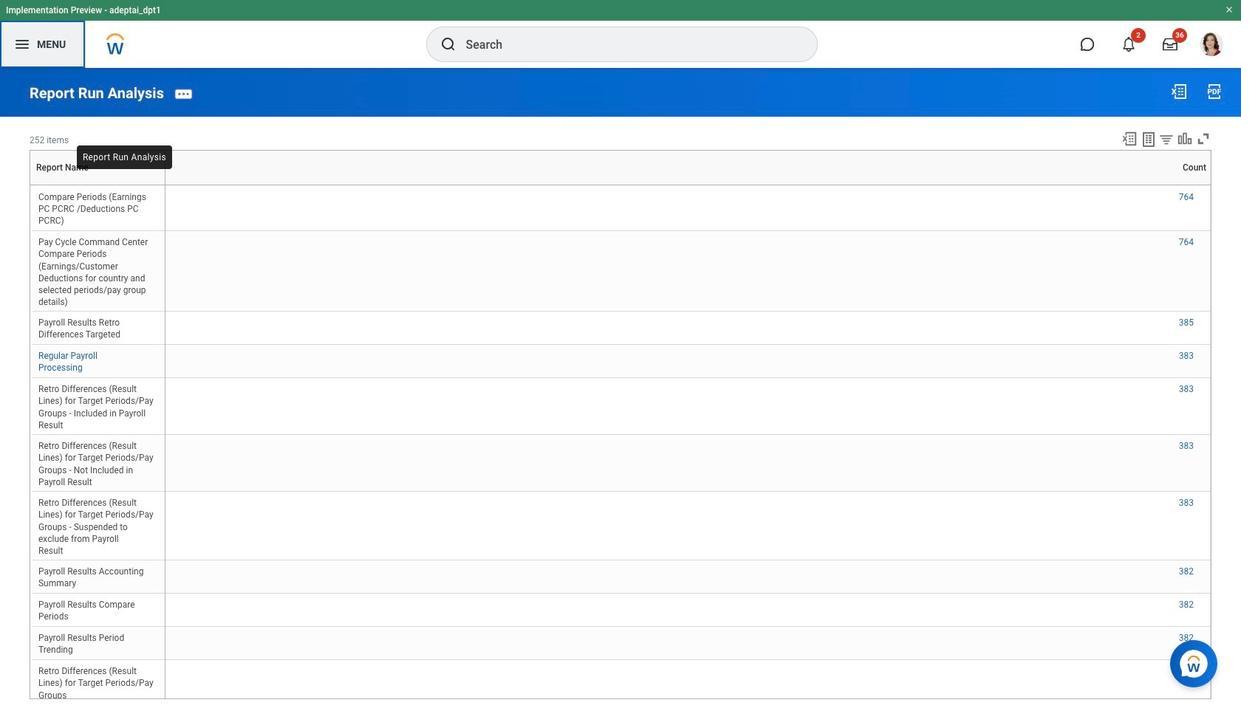 Task type: locate. For each thing, give the bounding box(es) containing it.
toolbar
[[1115, 131, 1212, 150]]

main content
[[0, 68, 1241, 711]]

banner
[[0, 0, 1241, 68]]

fullscreen image
[[1195, 131, 1212, 147]]

retro differences (result lines) for target periods/pay groups - included in payroll result element
[[38, 382, 153, 430]]

export to excel image
[[1170, 83, 1188, 100], [1122, 131, 1138, 147]]

0 vertical spatial export to excel image
[[1170, 83, 1188, 100]]

Search Workday  search field
[[466, 28, 786, 61]]

export to excel image left export to worksheets image
[[1122, 131, 1138, 147]]

profile logan mcneil image
[[1200, 33, 1223, 59]]

export to excel image for view printable version (pdf) image
[[1170, 83, 1188, 100]]

1 vertical spatial export to excel image
[[1122, 131, 1138, 147]]

1 horizontal spatial export to excel image
[[1170, 83, 1188, 100]]

view printable version (pdf) image
[[1206, 83, 1223, 100]]

column header
[[165, 185, 1211, 186]]

0 horizontal spatial export to excel image
[[1122, 131, 1138, 147]]

export to excel image left view printable version (pdf) image
[[1170, 83, 1188, 100]]

justify image
[[13, 35, 31, 53]]



Task type: vqa. For each thing, say whether or not it's contained in the screenshot.
Select to filter grid data 'image' at the right top of the page
yes



Task type: describe. For each thing, give the bounding box(es) containing it.
report run analysis - expand/collapse chart image
[[1177, 131, 1193, 147]]

retro differences (result lines) for target periods/pay groups - not included in payroll result element
[[38, 438, 153, 487]]

close environment banner image
[[1225, 5, 1234, 14]]

payroll results retro differences targeted element
[[38, 315, 120, 340]]

retro differences (result lines) for target periods/pay groups - suspended to exclude from payroll result element
[[38, 495, 153, 556]]

export to excel image for export to worksheets image
[[1122, 131, 1138, 147]]

retro differences (result lines) for target periods/pay groups element
[[38, 664, 153, 701]]

search image
[[439, 35, 457, 53]]

notifications large image
[[1122, 37, 1136, 52]]

compare periods (earnings pc pcrc /deductions pc pcrc) element
[[38, 189, 146, 226]]

payroll results period trending element
[[38, 630, 124, 656]]

select to filter grid data image
[[1158, 131, 1175, 147]]

row element
[[31, 151, 168, 185]]

payroll results accounting summary element
[[38, 564, 144, 589]]

inbox large image
[[1163, 37, 1178, 52]]

pay cycle command center compare periods (earnings/customer deductions for country and selected periods/pay group details) element
[[38, 234, 148, 307]]

export to worksheets image
[[1140, 131, 1158, 148]]

payroll results compare periods element
[[38, 597, 135, 622]]



